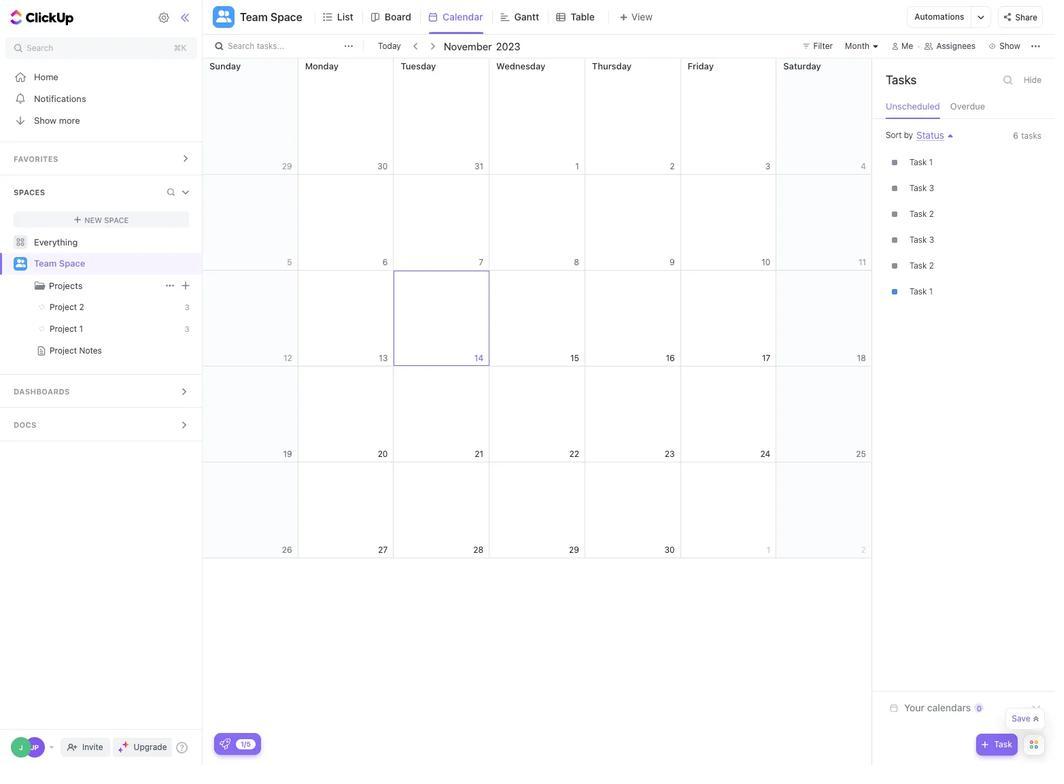 Task type: locate. For each thing, give the bounding box(es) containing it.
your calendars 0
[[905, 702, 982, 713]]

space up search tasks... text field
[[271, 11, 303, 23]]

task 2
[[910, 209, 934, 219]]

projects link
[[1, 275, 162, 297], [49, 275, 162, 297]]

1 vertical spatial show
[[34, 115, 57, 125]]

task
[[910, 183, 927, 193], [910, 209, 927, 219], [910, 235, 927, 245], [910, 286, 927, 297], [995, 739, 1013, 750]]

1 horizontal spatial 30
[[665, 544, 675, 555]]

3 row from the top
[[203, 271, 873, 367]]

2 ‎task from the top
[[910, 261, 927, 271]]

1 vertical spatial task 3
[[910, 235, 935, 245]]

new space
[[84, 215, 129, 224]]

team up search tasks...
[[240, 11, 268, 23]]

calendars
[[928, 702, 971, 713]]

31
[[475, 161, 484, 171]]

notifications
[[34, 93, 86, 104]]

search up sunday
[[228, 41, 255, 51]]

team down everything
[[34, 258, 57, 269]]

hide button
[[1020, 72, 1046, 88]]

0 horizontal spatial user group image
[[15, 259, 26, 268]]

by
[[904, 130, 914, 140]]

1 vertical spatial team
[[34, 258, 57, 269]]

0 horizontal spatial search
[[27, 43, 53, 53]]

overdue
[[951, 101, 986, 112]]

0 vertical spatial ‎task
[[910, 157, 927, 167]]

grid
[[202, 58, 873, 765]]

27
[[378, 544, 388, 555]]

project for project 2
[[50, 302, 77, 312]]

space up "projects"
[[59, 258, 85, 269]]

sparkle svg 1 image
[[122, 741, 129, 748]]

1 horizontal spatial search
[[228, 41, 255, 51]]

1 horizontal spatial 6
[[1014, 131, 1019, 141]]

1 horizontal spatial user group image
[[216, 10, 231, 22]]

‎task for ‎task 1
[[910, 157, 927, 167]]

‎task up task 1
[[910, 261, 927, 271]]

6 for 6 tasks
[[1014, 131, 1019, 141]]

assignees button
[[919, 38, 982, 54]]

1 vertical spatial team space
[[34, 258, 85, 269]]

calendar
[[443, 11, 483, 22]]

show inside sidebar navigation
[[34, 115, 57, 125]]

user group image
[[216, 10, 231, 22], [15, 259, 26, 268]]

2 horizontal spatial space
[[271, 11, 303, 23]]

‎task
[[910, 157, 927, 167], [910, 261, 927, 271]]

search up home in the left top of the page
[[27, 43, 53, 53]]

2 for project 2
[[79, 302, 84, 312]]

1 for task 1
[[930, 286, 933, 297]]

28
[[474, 544, 484, 555]]

0 horizontal spatial team space
[[34, 258, 85, 269]]

november
[[444, 40, 492, 52]]

0 vertical spatial task 3
[[910, 183, 935, 193]]

0 horizontal spatial 29
[[282, 161, 292, 171]]

0 horizontal spatial 6
[[383, 257, 388, 267]]

team space up tasks...
[[240, 11, 303, 23]]

1 inside sidebar navigation
[[79, 324, 83, 334]]

0 horizontal spatial show
[[34, 115, 57, 125]]

sunday
[[209, 61, 241, 71]]

board
[[385, 11, 411, 22]]

6
[[1014, 131, 1019, 141], [383, 257, 388, 267]]

0 vertical spatial show
[[1000, 41, 1021, 51]]

4 row from the top
[[203, 367, 873, 463]]

row containing 19
[[203, 367, 873, 463]]

project down project 2
[[50, 324, 77, 334]]

0 vertical spatial 6
[[1014, 131, 1019, 141]]

team space for team space link
[[34, 258, 85, 269]]

1 horizontal spatial team
[[240, 11, 268, 23]]

‎task 2
[[910, 261, 934, 271]]

team for team space button
[[240, 11, 268, 23]]

space right new
[[104, 215, 129, 224]]

1 project from the top
[[50, 302, 77, 312]]

task 3
[[910, 183, 935, 193], [910, 235, 935, 245]]

view button
[[609, 9, 657, 26]]

2 row from the top
[[203, 175, 873, 271]]

0 vertical spatial team space
[[240, 11, 303, 23]]

everything
[[34, 236, 78, 247]]

‎task down by at the top right
[[910, 157, 927, 167]]

view
[[632, 11, 653, 22]]

6 tasks
[[1014, 131, 1042, 141]]

0 horizontal spatial team
[[34, 258, 57, 269]]

notifications link
[[0, 88, 203, 110]]

2 vertical spatial space
[[59, 258, 85, 269]]

sparkle svg 2 image
[[118, 747, 123, 753]]

30
[[378, 161, 388, 171], [665, 544, 675, 555]]

23
[[665, 449, 675, 459]]

1 horizontal spatial space
[[104, 215, 129, 224]]

everything link
[[0, 231, 203, 253]]

tuesday
[[401, 61, 436, 71]]

automations button
[[908, 7, 972, 27]]

show inside "show" dropdown button
[[1000, 41, 1021, 51]]

team space down everything
[[34, 258, 85, 269]]

show left more
[[34, 115, 57, 125]]

tasks
[[1022, 131, 1042, 141]]

0 vertical spatial space
[[271, 11, 303, 23]]

10
[[762, 257, 771, 267]]

0 vertical spatial project
[[50, 302, 77, 312]]

sort
[[886, 130, 902, 140]]

1 vertical spatial project
[[50, 324, 77, 334]]

show
[[1000, 41, 1021, 51], [34, 115, 57, 125]]

1 ‎task from the top
[[910, 157, 927, 167]]

12
[[284, 353, 292, 363]]

20
[[378, 449, 388, 459]]

15
[[571, 353, 579, 363]]

29
[[282, 161, 292, 171], [569, 544, 579, 555]]

project notes
[[50, 346, 102, 356]]

dashboards
[[14, 387, 70, 396]]

new
[[84, 215, 102, 224]]

project down "projects"
[[50, 302, 77, 312]]

show for show
[[1000, 41, 1021, 51]]

17
[[762, 353, 771, 363]]

projects link up project 2
[[1, 275, 162, 297]]

1 vertical spatial 30
[[665, 544, 675, 555]]

task 3 up '‎task 2'
[[910, 235, 935, 245]]

1 vertical spatial space
[[104, 215, 129, 224]]

project
[[50, 302, 77, 312], [50, 324, 77, 334], [50, 346, 77, 356]]

0 vertical spatial 30
[[378, 161, 388, 171]]

2 inside sidebar navigation
[[79, 302, 84, 312]]

share
[[1016, 12, 1038, 22]]

1 row from the top
[[203, 58, 873, 175]]

upgrade
[[134, 742, 167, 752]]

user group image inside sidebar navigation
[[15, 259, 26, 268]]

0 vertical spatial user group image
[[216, 10, 231, 22]]

2 project from the top
[[50, 324, 77, 334]]

3 project from the top
[[50, 346, 77, 356]]

1 vertical spatial 6
[[383, 257, 388, 267]]

wednesday
[[497, 61, 546, 71]]

0 vertical spatial team
[[240, 11, 268, 23]]

1 vertical spatial 29
[[569, 544, 579, 555]]

1 vertical spatial user group image
[[15, 259, 26, 268]]

1 horizontal spatial show
[[1000, 41, 1021, 51]]

projects
[[49, 280, 83, 291]]

18
[[858, 353, 867, 363]]

1 horizontal spatial 29
[[569, 544, 579, 555]]

project for project 1
[[50, 324, 77, 334]]

25
[[857, 449, 867, 459]]

your
[[905, 702, 925, 713]]

share button
[[999, 6, 1043, 28]]

1 horizontal spatial team space
[[240, 11, 303, 23]]

hide
[[1024, 75, 1042, 85]]

0 horizontal spatial space
[[59, 258, 85, 269]]

dropdown menu image
[[182, 281, 190, 289]]

space inside button
[[271, 11, 303, 23]]

team
[[240, 11, 268, 23], [34, 258, 57, 269]]

project down project 1 on the top left of page
[[50, 346, 77, 356]]

projects link down everything link
[[49, 275, 162, 297]]

month
[[846, 41, 870, 51]]

month button
[[841, 38, 884, 54]]

5 row from the top
[[203, 463, 873, 558]]

1
[[930, 157, 933, 167], [576, 161, 579, 171], [930, 286, 933, 297], [79, 324, 83, 334], [767, 544, 771, 555]]

search inside sidebar navigation
[[27, 43, 53, 53]]

row containing 26
[[203, 463, 873, 558]]

1 vertical spatial ‎task
[[910, 261, 927, 271]]

team inside button
[[240, 11, 268, 23]]

team space link
[[34, 253, 191, 275]]

list link
[[337, 0, 359, 34]]

show for show more
[[34, 115, 57, 125]]

jp
[[30, 743, 39, 752]]

team inside sidebar navigation
[[34, 258, 57, 269]]

team space inside button
[[240, 11, 303, 23]]

grid containing sunday
[[202, 58, 873, 765]]

‎task 1
[[910, 157, 933, 167]]

row
[[203, 58, 873, 175], [203, 175, 873, 271], [203, 271, 873, 367], [203, 367, 873, 463], [203, 463, 873, 558]]

show down share button
[[1000, 41, 1021, 51]]

16
[[666, 353, 675, 363]]

2 vertical spatial project
[[50, 346, 77, 356]]

team space inside sidebar navigation
[[34, 258, 85, 269]]

tasks...
[[257, 41, 284, 51]]

2 task 3 from the top
[[910, 235, 935, 245]]

project 2 link
[[0, 297, 176, 318]]

task 3 up task 2
[[910, 183, 935, 193]]



Task type: vqa. For each thing, say whether or not it's contained in the screenshot.
the left 30
yes



Task type: describe. For each thing, give the bounding box(es) containing it.
save
[[1012, 713, 1031, 724]]

today button
[[375, 39, 404, 53]]

filter
[[814, 41, 833, 51]]

calendar link
[[443, 0, 489, 34]]

monday
[[305, 61, 339, 71]]

project notes link
[[0, 340, 176, 362]]

gantt link
[[515, 0, 545, 34]]

search for search
[[27, 43, 53, 53]]

team space button
[[235, 2, 303, 32]]

today
[[378, 41, 401, 51]]

tasks
[[886, 73, 917, 87]]

5
[[287, 257, 292, 267]]

upgrade link
[[113, 738, 172, 757]]

favorites
[[14, 154, 58, 163]]

team for team space link
[[34, 258, 57, 269]]

november 2023
[[444, 40, 521, 52]]

7
[[479, 257, 484, 267]]

26
[[282, 544, 292, 555]]

9
[[670, 257, 675, 267]]

1 task 3 from the top
[[910, 183, 935, 193]]

2 for task 2
[[930, 209, 934, 219]]

friday
[[688, 61, 714, 71]]

row containing 29
[[203, 58, 873, 175]]

Search tasks... text field
[[228, 37, 341, 56]]

more
[[59, 115, 80, 125]]

list
[[337, 11, 354, 22]]

0 horizontal spatial 30
[[378, 161, 388, 171]]

board link
[[385, 0, 417, 34]]

space for team space link
[[59, 258, 85, 269]]

show more
[[34, 115, 80, 125]]

project for project notes
[[50, 346, 77, 356]]

1 for ‎task 1
[[930, 157, 933, 167]]

status
[[917, 129, 945, 141]]

team space for team space button
[[240, 11, 303, 23]]

thursday
[[592, 61, 632, 71]]

j
[[19, 743, 23, 752]]

gantt
[[515, 11, 540, 22]]

2023
[[496, 40, 521, 52]]

22
[[570, 449, 579, 459]]

11
[[859, 257, 867, 267]]

assignees
[[937, 41, 976, 51]]

1 for project 1
[[79, 324, 83, 334]]

saturday
[[784, 61, 822, 71]]

onboarding checklist button element
[[220, 739, 231, 750]]

2 for ‎task 2
[[930, 261, 934, 271]]

me button
[[887, 38, 919, 54]]

onboarding checklist button image
[[220, 739, 231, 750]]

status button
[[914, 129, 945, 141]]

4
[[861, 161, 867, 171]]

project 2
[[50, 302, 84, 312]]

spaces
[[14, 188, 45, 197]]

home link
[[0, 66, 203, 88]]

sidebar navigation
[[0, 0, 205, 765]]

row containing 5
[[203, 175, 873, 271]]

filter button
[[798, 38, 839, 54]]

favorites button
[[0, 142, 203, 175]]

21
[[475, 449, 484, 459]]

2 projects link from the left
[[49, 275, 162, 297]]

table link
[[571, 0, 600, 34]]

1/5
[[241, 740, 251, 748]]

invite
[[82, 742, 103, 752]]

search tasks...
[[228, 41, 284, 51]]

automations
[[915, 12, 965, 22]]

0 vertical spatial 29
[[282, 161, 292, 171]]

0
[[977, 704, 982, 712]]

search for search tasks...
[[228, 41, 255, 51]]

row containing 12
[[203, 271, 873, 367]]

8
[[574, 257, 579, 267]]

24
[[761, 449, 771, 459]]

sort by
[[886, 130, 914, 140]]

space for team space button
[[271, 11, 303, 23]]

project 1
[[50, 324, 83, 334]]

sidebar settings image
[[158, 12, 170, 24]]

6 for 6
[[383, 257, 388, 267]]

table
[[571, 11, 595, 22]]

14
[[475, 353, 484, 363]]

notes
[[79, 346, 102, 356]]

task 1
[[910, 286, 933, 297]]

project 1 link
[[0, 318, 176, 340]]

‎task for ‎task 2
[[910, 261, 927, 271]]

docs
[[14, 420, 37, 429]]

1 projects link from the left
[[1, 275, 162, 297]]

show button
[[985, 38, 1025, 54]]

19
[[283, 449, 292, 459]]

⌘k
[[174, 43, 187, 53]]



